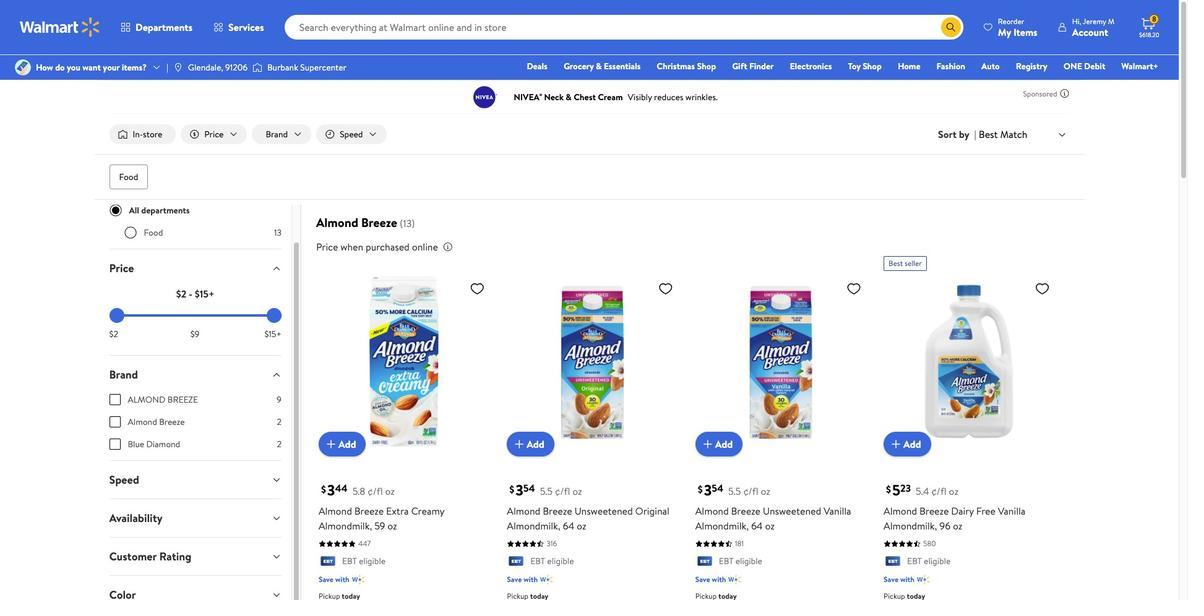 Task type: locate. For each thing, give the bounding box(es) containing it.
ebt for $ 3 54 5.5 ¢/fl oz almond breeze unsweetened original almondmilk, 64 oz
[[530, 555, 545, 568]]

¢/fl for $ 3 54 5.5 ¢/fl oz almond breeze unsweetened original almondmilk, 64 oz
[[555, 485, 570, 498]]

4 ebt from the left
[[907, 555, 922, 568]]

0 vertical spatial brand button
[[252, 124, 311, 144]]

1 2 from the top
[[277, 416, 281, 428]]

breeze up '96'
[[919, 505, 949, 518]]

price right store
[[204, 128, 224, 140]]

breeze up price when purchased online
[[361, 214, 397, 231]]

54 inside $ 3 54 5.5 ¢/fl oz almond breeze unsweetened vanilla almondmilk, 64 oz
[[712, 482, 723, 496]]

54 for $ 3 54 5.5 ¢/fl oz almond breeze unsweetened original almondmilk, 64 oz
[[523, 482, 535, 496]]

1 horizontal spatial best
[[979, 127, 998, 141]]

1 horizontal spatial shop
[[863, 60, 882, 72]]

1 horizontal spatial walmart plus image
[[540, 573, 553, 586]]

3 ebt from the left
[[719, 555, 733, 568]]

reorder
[[998, 16, 1024, 26]]

0 vertical spatial best
[[979, 127, 998, 141]]

3 inside the $ 3 54 5.5 ¢/fl oz almond breeze unsweetened original almondmilk, 64 oz
[[516, 480, 523, 501]]

almondmilk, up 181
[[695, 519, 749, 533]]

tab
[[99, 576, 291, 600]]

$ inside $ 5 23 5.4 ¢/fl oz almond breeze dairy free vanilla almondmilk, 96 oz
[[886, 482, 891, 496]]

1 vertical spatial best
[[889, 258, 903, 269]]

1 $ from the left
[[321, 482, 326, 496]]

breeze up 316
[[543, 505, 572, 518]]

best right "by"
[[979, 127, 998, 141]]

3 save from the left
[[695, 574, 710, 585]]

almondmilk, up 580
[[884, 519, 937, 533]]

1 vanilla from the left
[[824, 505, 851, 518]]

2 save from the left
[[507, 574, 522, 585]]

 image
[[252, 61, 262, 74]]

brand inside tab
[[109, 367, 138, 382]]

5.5 inside the $ 3 54 5.5 ¢/fl oz almond breeze unsweetened original almondmilk, 64 oz
[[540, 485, 553, 498]]

0 horizontal spatial |
[[166, 61, 168, 74]]

1 horizontal spatial add to cart image
[[512, 437, 527, 452]]

2 unsweetened from the left
[[763, 505, 821, 518]]

3 add from the left
[[715, 438, 733, 451]]

shop for toy shop
[[863, 60, 882, 72]]

search icon image
[[946, 22, 956, 32]]

1 horizontal spatial price
[[204, 128, 224, 140]]

0 horizontal spatial ebt image
[[695, 556, 714, 569]]

0 horizontal spatial 5.5
[[540, 485, 553, 498]]

ebt image for 3
[[695, 556, 714, 569]]

best left seller
[[889, 258, 903, 269]]

64 inside $ 3 54 5.5 ¢/fl oz almond breeze unsweetened vanilla almondmilk, 64 oz
[[751, 519, 763, 533]]

walmart plus image for $ 3 54 5.5 ¢/fl oz almond breeze unsweetened original almondmilk, 64 oz
[[540, 573, 553, 586]]

best
[[979, 127, 998, 141], [889, 258, 903, 269]]

breeze
[[167, 394, 198, 406]]

2 5.5 from the left
[[728, 485, 741, 498]]

2 add button from the left
[[507, 432, 554, 457]]

1 save from the left
[[319, 574, 333, 585]]

grocery & essentials
[[564, 60, 641, 72]]

eligible down 181
[[736, 555, 762, 568]]

5.5
[[540, 485, 553, 498], [728, 485, 741, 498]]

¢/fl right 5.4
[[931, 485, 947, 498]]

1 ¢/fl from the left
[[368, 485, 383, 498]]

save for $ 3 44 5.8 ¢/fl oz almond breeze extra creamy almondmilk, 59 oz
[[319, 574, 333, 585]]

2 add from the left
[[527, 438, 544, 451]]

None radio
[[124, 227, 136, 239]]

unsweetened inside $ 3 54 5.5 ¢/fl oz almond breeze unsweetened vanilla almondmilk, 64 oz
[[763, 505, 821, 518]]

0 vertical spatial speed
[[340, 128, 363, 140]]

0 horizontal spatial brand
[[109, 367, 138, 382]]

$ 3 54 5.5 ¢/fl oz almond breeze unsweetened original almondmilk, 64 oz
[[507, 480, 669, 533]]

4 almondmilk, from the left
[[884, 519, 937, 533]]

vanilla inside $ 3 54 5.5 ¢/fl oz almond breeze unsweetened vanilla almondmilk, 64 oz
[[824, 505, 851, 518]]

$2 range field
[[109, 314, 281, 317]]

2 ebt eligible from the left
[[530, 555, 574, 568]]

breeze up diamond
[[159, 416, 185, 428]]

walmart plus image down 316
[[540, 573, 553, 586]]

add
[[338, 438, 356, 451], [527, 438, 544, 451], [715, 438, 733, 451], [903, 438, 921, 451]]

home
[[898, 60, 920, 72]]

1 5.5 from the left
[[540, 485, 553, 498]]

speed button
[[316, 124, 386, 144], [99, 461, 291, 499]]

1 54 from the left
[[523, 482, 535, 496]]

2 ebt image from the left
[[507, 556, 526, 569]]

2 vanilla from the left
[[998, 505, 1026, 518]]

almondmilk,
[[319, 519, 372, 533], [507, 519, 560, 533], [695, 519, 749, 533], [884, 519, 937, 533]]

one debit link
[[1058, 59, 1111, 73]]

54 inside the $ 3 54 5.5 ¢/fl oz almond breeze unsweetened original almondmilk, 64 oz
[[523, 482, 535, 496]]

speed inside tab
[[109, 472, 139, 488]]

deals link
[[521, 59, 553, 73]]

toy shop link
[[842, 59, 887, 73]]

3 eligible from the left
[[736, 555, 762, 568]]

5.5 for $ 3 54 5.5 ¢/fl oz almond breeze unsweetened original almondmilk, 64 oz
[[540, 485, 553, 498]]

ebt eligible down 447
[[342, 555, 386, 568]]

almondmilk, up 316
[[507, 519, 560, 533]]

almond breeze dairy free vanilla almondmilk, 96 oz image
[[884, 276, 1055, 447]]

1 horizontal spatial ebt image
[[884, 556, 902, 569]]

0 horizontal spatial ebt image
[[319, 556, 337, 569]]

2 horizontal spatial walmart plus image
[[729, 573, 741, 586]]

with
[[335, 574, 349, 585], [524, 574, 538, 585], [712, 574, 726, 585], [900, 574, 914, 585]]

food down all departments
[[144, 227, 163, 239]]

add button for $ 3 44 5.8 ¢/fl oz almond breeze extra creamy almondmilk, 59 oz
[[319, 432, 366, 457]]

eligible down 580
[[924, 555, 951, 568]]

vanilla
[[824, 505, 851, 518], [998, 505, 1026, 518]]

5.5 inside $ 3 54 5.5 ¢/fl oz almond breeze unsweetened vanilla almondmilk, 64 oz
[[728, 485, 741, 498]]

1 horizontal spatial 3
[[516, 480, 523, 501]]

breeze for $ 3 44 5.8 ¢/fl oz almond breeze extra creamy almondmilk, 59 oz
[[354, 505, 384, 518]]

1 vertical spatial brand
[[109, 367, 138, 382]]

add to favorites list, almond breeze unsweetened original almondmilk, 64 oz image
[[658, 281, 673, 296]]

$ for $ 3 54 5.5 ¢/fl oz almond breeze unsweetened vanilla almondmilk, 64 oz
[[698, 482, 703, 496]]

0 horizontal spatial food
[[119, 171, 138, 183]]

4 save with from the left
[[884, 574, 914, 585]]

almond inside the $ 3 54 5.5 ¢/fl oz almond breeze unsweetened original almondmilk, 64 oz
[[507, 505, 540, 518]]

2 vertical spatial price
[[109, 261, 134, 276]]

0 horizontal spatial vanilla
[[824, 505, 851, 518]]

ebt eligible down 316
[[530, 555, 574, 568]]

ebt eligible for $ 3 44 5.8 ¢/fl oz almond breeze extra creamy almondmilk, 59 oz
[[342, 555, 386, 568]]

2 54 from the left
[[712, 482, 723, 496]]

breeze for $ 3 54 5.5 ¢/fl oz almond breeze unsweetened original almondmilk, 64 oz
[[543, 505, 572, 518]]

0 horizontal spatial speed button
[[99, 461, 291, 499]]

add for $ 3 54 5.5 ¢/fl oz almond breeze unsweetened original almondmilk, 64 oz
[[527, 438, 544, 451]]

0 horizontal spatial shop
[[697, 60, 716, 72]]

$ inside $ 3 44 5.8 ¢/fl oz almond breeze extra creamy almondmilk, 59 oz
[[321, 482, 326, 496]]

in-store button
[[109, 124, 176, 144]]

2 horizontal spatial 3
[[704, 480, 712, 501]]

¢/fl inside $ 3 44 5.8 ¢/fl oz almond breeze extra creamy almondmilk, 59 oz
[[368, 485, 383, 498]]

1 eligible from the left
[[359, 555, 386, 568]]

0 vertical spatial |
[[166, 61, 168, 74]]

91206
[[225, 61, 248, 74]]

hi,
[[1072, 16, 1081, 26]]

1 almondmilk, from the left
[[319, 519, 372, 533]]

2 eligible from the left
[[547, 555, 574, 568]]

¢/fl up 316
[[555, 485, 570, 498]]

3 save with from the left
[[695, 574, 726, 585]]

ebt image
[[319, 556, 337, 569], [507, 556, 526, 569]]

1 ebt from the left
[[342, 555, 357, 568]]

almond breeze extra creamy almondmilk, 59 oz image
[[319, 276, 490, 447]]

1 walmart plus image from the left
[[352, 573, 364, 586]]

breeze inside $ 3 54 5.5 ¢/fl oz almond breeze unsweetened vanilla almondmilk, 64 oz
[[731, 505, 760, 518]]

add button
[[319, 432, 366, 457], [507, 432, 554, 457], [695, 432, 743, 457], [884, 432, 931, 457]]

¢/fl inside $ 5 23 5.4 ¢/fl oz almond breeze dairy free vanilla almondmilk, 96 oz
[[931, 485, 947, 498]]

$
[[321, 482, 326, 496], [509, 482, 514, 496], [698, 482, 703, 496], [886, 482, 891, 496]]

walmart plus image
[[352, 573, 364, 586], [540, 573, 553, 586], [729, 573, 741, 586]]

0 vertical spatial $2
[[176, 287, 186, 301]]

want
[[82, 61, 101, 74]]

3 add to cart image from the left
[[700, 437, 715, 452]]

add to favorites list, almond breeze extra creamy almondmilk, 59 oz image
[[470, 281, 485, 296]]

2 ¢/fl from the left
[[555, 485, 570, 498]]

original
[[635, 505, 669, 518]]

0 horizontal spatial best
[[889, 258, 903, 269]]

save for $ 3 54 5.5 ¢/fl oz almond breeze unsweetened original almondmilk, 64 oz
[[507, 574, 522, 585]]

3 add button from the left
[[695, 432, 743, 457]]

essentials
[[604, 60, 641, 72]]

| right "by"
[[974, 127, 976, 141]]

my
[[998, 25, 1011, 39]]

price left when
[[316, 240, 338, 254]]

brand button
[[252, 124, 311, 144], [99, 356, 291, 394]]

3 for $ 3 44 5.8 ¢/fl oz almond breeze extra creamy almondmilk, 59 oz
[[327, 480, 335, 501]]

1 with from the left
[[335, 574, 349, 585]]

5.5 up 316
[[540, 485, 553, 498]]

eligible down 447
[[359, 555, 386, 568]]

1 vertical spatial speed button
[[99, 461, 291, 499]]

walmart+ link
[[1116, 59, 1164, 73]]

breeze up 59
[[354, 505, 384, 518]]

96
[[939, 519, 951, 533]]

all
[[129, 204, 139, 217]]

1 vertical spatial price button
[[99, 249, 291, 287]]

1 horizontal spatial speed
[[340, 128, 363, 140]]

breeze
[[361, 214, 397, 231], [159, 416, 185, 428], [354, 505, 384, 518], [543, 505, 572, 518], [731, 505, 760, 518], [919, 505, 949, 518]]

price inside tab
[[109, 261, 134, 276]]

0 horizontal spatial walmart plus image
[[352, 573, 364, 586]]

64
[[563, 519, 574, 533], [751, 519, 763, 533]]

4 save from the left
[[884, 574, 899, 585]]

$ inside $ 3 54 5.5 ¢/fl oz almond breeze unsweetened vanilla almondmilk, 64 oz
[[698, 482, 703, 496]]

¢/fl
[[368, 485, 383, 498], [555, 485, 570, 498], [743, 485, 758, 498], [931, 485, 947, 498]]

0 vertical spatial $15+
[[195, 287, 215, 301]]

add to cart image
[[889, 437, 903, 452]]

save for $ 3 54 5.5 ¢/fl oz almond breeze unsweetened vanilla almondmilk, 64 oz
[[695, 574, 710, 585]]

0 horizontal spatial 54
[[523, 482, 535, 496]]

walmart plus image for $ 3 44 5.8 ¢/fl oz almond breeze extra creamy almondmilk, 59 oz
[[352, 573, 364, 586]]

2 horizontal spatial price
[[316, 240, 338, 254]]

1 horizontal spatial 5.5
[[728, 485, 741, 498]]

¢/fl for $ 5 23 5.4 ¢/fl oz almond breeze dairy free vanilla almondmilk, 96 oz
[[931, 485, 947, 498]]

online
[[412, 240, 438, 254]]

1 add from the left
[[338, 438, 356, 451]]

unsweetened for $ 3 54 5.5 ¢/fl oz almond breeze unsweetened vanilla almondmilk, 64 oz
[[763, 505, 821, 518]]

¢/fl right 5.8
[[368, 485, 383, 498]]

4 ¢/fl from the left
[[931, 485, 947, 498]]

almondmilk, inside $ 3 54 5.5 ¢/fl oz almond breeze unsweetened vanilla almondmilk, 64 oz
[[695, 519, 749, 533]]

8
[[1152, 14, 1156, 24]]

1 ebt image from the left
[[695, 556, 714, 569]]

almondmilk, for $ 3 44 5.8 ¢/fl oz almond breeze extra creamy almondmilk, 59 oz
[[319, 519, 372, 533]]

almond inside $ 5 23 5.4 ¢/fl oz almond breeze dairy free vanilla almondmilk, 96 oz
[[884, 505, 917, 518]]

add to cart image for $ 3 54 5.5 ¢/fl oz almond breeze unsweetened original almondmilk, 64 oz
[[512, 437, 527, 452]]

how do you want your items?
[[36, 61, 147, 74]]

2 add to cart image from the left
[[512, 437, 527, 452]]

0 horizontal spatial unsweetened
[[574, 505, 633, 518]]

2 walmart plus image from the left
[[540, 573, 553, 586]]

1 horizontal spatial vanilla
[[998, 505, 1026, 518]]

1 ebt image from the left
[[319, 556, 337, 569]]

¢/fl inside $ 3 54 5.5 ¢/fl oz almond breeze unsweetened vanilla almondmilk, 64 oz
[[743, 485, 758, 498]]

1 horizontal spatial speed button
[[316, 124, 386, 144]]

3 inside $ 3 54 5.5 ¢/fl oz almond breeze unsweetened vanilla almondmilk, 64 oz
[[704, 480, 712, 501]]

almond breeze unsweetened vanilla almondmilk, 64 oz image
[[695, 276, 866, 447]]

3 inside $ 3 44 5.8 ¢/fl oz almond breeze extra creamy almondmilk, 59 oz
[[327, 480, 335, 501]]

2 2 from the top
[[277, 438, 281, 451]]

2 shop from the left
[[863, 60, 882, 72]]

breeze up 181
[[731, 505, 760, 518]]

1 horizontal spatial $15+
[[264, 328, 281, 340]]

1 horizontal spatial 54
[[712, 482, 723, 496]]

ebt eligible down 181
[[719, 555, 762, 568]]

2 with from the left
[[524, 574, 538, 585]]

services
[[228, 20, 264, 34]]

$ 3 44 5.8 ¢/fl oz almond breeze extra creamy almondmilk, 59 oz
[[319, 480, 444, 533]]

walmart plus image
[[917, 573, 929, 586]]

1 horizontal spatial $2
[[176, 287, 186, 301]]

2 horizontal spatial add to cart image
[[700, 437, 715, 452]]

shop for christmas shop
[[697, 60, 716, 72]]

ebt image for $ 3 44 5.8 ¢/fl oz almond breeze extra creamy almondmilk, 59 oz
[[319, 556, 337, 569]]

0 vertical spatial price
[[204, 128, 224, 140]]

0 horizontal spatial speed
[[109, 472, 139, 488]]

0 vertical spatial brand
[[266, 128, 288, 140]]

181
[[735, 539, 744, 549]]

|
[[166, 61, 168, 74], [974, 127, 976, 141]]

1 horizontal spatial brand
[[266, 128, 288, 140]]

1 unsweetened from the left
[[574, 505, 633, 518]]

2 3 from the left
[[516, 480, 523, 501]]

ebt image
[[695, 556, 714, 569], [884, 556, 902, 569]]

0 horizontal spatial add to cart image
[[324, 437, 338, 452]]

2 ebt from the left
[[530, 555, 545, 568]]

| right items?
[[166, 61, 168, 74]]

walmart plus image down 181
[[729, 573, 741, 586]]

almondmilk, up 447
[[319, 519, 372, 533]]

1 horizontal spatial 64
[[751, 519, 763, 533]]

$2 - $15+
[[176, 287, 215, 301]]

ebt eligible down 580
[[907, 555, 951, 568]]

shop right christmas
[[697, 60, 716, 72]]

1 horizontal spatial ebt image
[[507, 556, 526, 569]]

vanilla inside $ 5 23 5.4 ¢/fl oz almond breeze dairy free vanilla almondmilk, 96 oz
[[998, 505, 1026, 518]]

fashion
[[937, 60, 965, 72]]

add button for $ 3 54 5.5 ¢/fl oz almond breeze unsweetened original almondmilk, 64 oz
[[507, 432, 554, 457]]

2 $ from the left
[[509, 482, 514, 496]]

almond breeze
[[128, 394, 198, 406]]

in-store
[[133, 128, 162, 140]]

4 eligible from the left
[[924, 555, 951, 568]]

$15 range field
[[109, 314, 281, 317]]

2 ebt image from the left
[[884, 556, 902, 569]]

best inside best match dropdown button
[[979, 127, 998, 141]]

¢/fl up 181
[[743, 485, 758, 498]]

64 inside the $ 3 54 5.5 ¢/fl oz almond breeze unsweetened original almondmilk, 64 oz
[[563, 519, 574, 533]]

speed inside the sort and filter section 'element'
[[340, 128, 363, 140]]

1 vertical spatial $2
[[109, 328, 118, 340]]

3 walmart plus image from the left
[[729, 573, 741, 586]]

ad disclaimer and feedback for skylinedisplayad image
[[1060, 88, 1070, 98]]

9
[[277, 394, 281, 406]]

save with
[[319, 574, 349, 585], [507, 574, 538, 585], [695, 574, 726, 585], [884, 574, 914, 585]]

0 vertical spatial food
[[119, 171, 138, 183]]

brand
[[266, 128, 288, 140], [109, 367, 138, 382]]

with for $ 3 54 5.5 ¢/fl oz almond breeze unsweetened original almondmilk, 64 oz
[[524, 574, 538, 585]]

1 horizontal spatial |
[[974, 127, 976, 141]]

price button
[[181, 124, 247, 144], [99, 249, 291, 287]]

3 $ from the left
[[698, 482, 703, 496]]

 image left "glendale,"
[[173, 62, 183, 72]]

eligible down 316
[[547, 555, 574, 568]]

$15+
[[195, 287, 215, 301], [264, 328, 281, 340]]

0 horizontal spatial 64
[[563, 519, 574, 533]]

gift finder
[[732, 60, 774, 72]]

almond inside $ 3 54 5.5 ¢/fl oz almond breeze unsweetened vanilla almondmilk, 64 oz
[[695, 505, 729, 518]]

1 64 from the left
[[563, 519, 574, 533]]

3 for $ 3 54 5.5 ¢/fl oz almond breeze unsweetened original almondmilk, 64 oz
[[516, 480, 523, 501]]

almond breeze unsweetened original almondmilk, 64 oz image
[[507, 276, 678, 447]]

0 vertical spatial 2
[[277, 416, 281, 428]]

&
[[596, 60, 602, 72]]

1 vertical spatial speed
[[109, 472, 139, 488]]

$ for $ 3 44 5.8 ¢/fl oz almond breeze extra creamy almondmilk, 59 oz
[[321, 482, 326, 496]]

1 vertical spatial |
[[974, 127, 976, 141]]

2 64 from the left
[[751, 519, 763, 533]]

None checkbox
[[109, 439, 120, 450]]

0 horizontal spatial 3
[[327, 480, 335, 501]]

0 horizontal spatial price
[[109, 261, 134, 276]]

brand button inside the sort and filter section 'element'
[[252, 124, 311, 144]]

54
[[523, 482, 535, 496], [712, 482, 723, 496]]

oz
[[385, 485, 395, 498], [572, 485, 582, 498], [761, 485, 770, 498], [949, 485, 958, 498], [388, 519, 397, 533], [577, 519, 586, 533], [765, 519, 775, 533], [953, 519, 962, 533]]

¢/fl inside the $ 3 54 5.5 ¢/fl oz almond breeze unsweetened original almondmilk, 64 oz
[[555, 485, 570, 498]]

almond inside brand group
[[128, 416, 157, 428]]

almond inside $ 3 44 5.8 ¢/fl oz almond breeze extra creamy almondmilk, 59 oz
[[319, 505, 352, 518]]

2 almondmilk, from the left
[[507, 519, 560, 533]]

 image
[[15, 59, 31, 75], [173, 62, 183, 72]]

None checkbox
[[109, 394, 120, 405], [109, 416, 120, 428], [109, 394, 120, 405], [109, 416, 120, 428]]

burbank supercenter
[[267, 61, 347, 74]]

1 vertical spatial 2
[[277, 438, 281, 451]]

breeze for $ 3 54 5.5 ¢/fl oz almond breeze unsweetened vanilla almondmilk, 64 oz
[[731, 505, 760, 518]]

1 add button from the left
[[319, 432, 366, 457]]

breeze inside $ 3 44 5.8 ¢/fl oz almond breeze extra creamy almondmilk, 59 oz
[[354, 505, 384, 518]]

0 horizontal spatial  image
[[15, 59, 31, 75]]

availability button
[[99, 499, 291, 537]]

shop right toy
[[863, 60, 882, 72]]

2 save with from the left
[[507, 574, 538, 585]]

eligible
[[359, 555, 386, 568], [547, 555, 574, 568], [736, 555, 762, 568], [924, 555, 951, 568]]

add to cart image for $ 3 54 5.5 ¢/fl oz almond breeze unsweetened vanilla almondmilk, 64 oz
[[700, 437, 715, 452]]

food
[[119, 171, 138, 183], [144, 227, 163, 239]]

price button right store
[[181, 124, 247, 144]]

0 horizontal spatial $15+
[[195, 287, 215, 301]]

food up all
[[119, 171, 138, 183]]

shop
[[697, 60, 716, 72], [863, 60, 882, 72]]

supercenter
[[300, 61, 347, 74]]

brand group
[[109, 394, 281, 460]]

toy
[[848, 60, 861, 72]]

unsweetened inside the $ 3 54 5.5 ¢/fl oz almond breeze unsweetened original almondmilk, 64 oz
[[574, 505, 633, 518]]

1 save with from the left
[[319, 574, 349, 585]]

1 ebt eligible from the left
[[342, 555, 386, 568]]

walmart+
[[1121, 60, 1158, 72]]

items
[[1013, 25, 1038, 39]]

price button up $15 range field
[[99, 249, 291, 287]]

ebt eligible for $ 5 23 5.4 ¢/fl oz almond breeze dairy free vanilla almondmilk, 96 oz
[[907, 555, 951, 568]]

1 3 from the left
[[327, 480, 335, 501]]

1 add to cart image from the left
[[324, 437, 338, 452]]

3 ¢/fl from the left
[[743, 485, 758, 498]]

rating
[[159, 549, 191, 564]]

ebt for $ 5 23 5.4 ¢/fl oz almond breeze dairy free vanilla almondmilk, 96 oz
[[907, 555, 922, 568]]

brand inside the sort and filter section 'element'
[[266, 128, 288, 140]]

walmart plus image down 447
[[352, 573, 364, 586]]

breeze inside $ 5 23 5.4 ¢/fl oz almond breeze dairy free vanilla almondmilk, 96 oz
[[919, 505, 949, 518]]

$ inside the $ 3 54 5.5 ¢/fl oz almond breeze unsweetened original almondmilk, 64 oz
[[509, 482, 514, 496]]

breeze inside the $ 3 54 5.5 ¢/fl oz almond breeze unsweetened original almondmilk, 64 oz
[[543, 505, 572, 518]]

1 vertical spatial food
[[144, 227, 163, 239]]

1 horizontal spatial food
[[144, 227, 163, 239]]

3 with from the left
[[712, 574, 726, 585]]

4 ebt eligible from the left
[[907, 555, 951, 568]]

1 shop from the left
[[697, 60, 716, 72]]

price down all departments option
[[109, 261, 134, 276]]

3 ebt eligible from the left
[[719, 555, 762, 568]]

almondmilk, inside $ 3 44 5.8 ¢/fl oz almond breeze extra creamy almondmilk, 59 oz
[[319, 519, 372, 533]]

$618.20
[[1139, 30, 1159, 39]]

3 3 from the left
[[704, 480, 712, 501]]

3 for $ 3 54 5.5 ¢/fl oz almond breeze unsweetened vanilla almondmilk, 64 oz
[[704, 480, 712, 501]]

1 horizontal spatial  image
[[173, 62, 183, 72]]

3 almondmilk, from the left
[[695, 519, 749, 533]]

add to cart image
[[324, 437, 338, 452], [512, 437, 527, 452], [700, 437, 715, 452]]

unsweetened
[[574, 505, 633, 518], [763, 505, 821, 518]]

 image left how
[[15, 59, 31, 75]]

1 horizontal spatial unsweetened
[[763, 505, 821, 518]]

5.5 up 181
[[728, 485, 741, 498]]

0 horizontal spatial $2
[[109, 328, 118, 340]]

4 with from the left
[[900, 574, 914, 585]]

almond breeze
[[128, 416, 185, 428]]

almondmilk, inside the $ 3 54 5.5 ¢/fl oz almond breeze unsweetened original almondmilk, 64 oz
[[507, 519, 560, 533]]

3
[[327, 480, 335, 501], [516, 480, 523, 501], [704, 480, 712, 501]]

4 $ from the left
[[886, 482, 891, 496]]

blue diamond
[[128, 438, 180, 451]]

home link
[[892, 59, 926, 73]]

$ for $ 3 54 5.5 ¢/fl oz almond breeze unsweetened original almondmilk, 64 oz
[[509, 482, 514, 496]]

 image for how do you want your items?
[[15, 59, 31, 75]]

price
[[204, 128, 224, 140], [316, 240, 338, 254], [109, 261, 134, 276]]

gift finder link
[[727, 59, 779, 73]]



Task type: vqa. For each thing, say whether or not it's contained in the screenshot.
the rightmost '5.5'
yes



Task type: describe. For each thing, give the bounding box(es) containing it.
add for $ 3 54 5.5 ¢/fl oz almond breeze unsweetened vanilla almondmilk, 64 oz
[[715, 438, 733, 451]]

0 vertical spatial speed button
[[316, 124, 386, 144]]

Walmart Site-Wide search field
[[284, 15, 963, 40]]

account
[[1072, 25, 1108, 39]]

finder
[[749, 60, 774, 72]]

1 vertical spatial brand button
[[99, 356, 291, 394]]

$2 for $2
[[109, 328, 118, 340]]

almond for $ 3 44 5.8 ¢/fl oz almond breeze extra creamy almondmilk, 59 oz
[[319, 505, 352, 518]]

with for $ 5 23 5.4 ¢/fl oz almond breeze dairy free vanilla almondmilk, 96 oz
[[900, 574, 914, 585]]

none checkbox inside brand group
[[109, 439, 120, 450]]

44
[[335, 482, 348, 496]]

with for $ 3 44 5.8 ¢/fl oz almond breeze extra creamy almondmilk, 59 oz
[[335, 574, 349, 585]]

5.5 for $ 3 54 5.5 ¢/fl oz almond breeze unsweetened vanilla almondmilk, 64 oz
[[728, 485, 741, 498]]

unsweetened for $ 3 54 5.5 ¢/fl oz almond breeze unsweetened original almondmilk, 64 oz
[[574, 505, 633, 518]]

eligible for $ 3 44 5.8 ¢/fl oz almond breeze extra creamy almondmilk, 59 oz
[[359, 555, 386, 568]]

almond for $ 3 54 5.5 ¢/fl oz almond breeze unsweetened original almondmilk, 64 oz
[[507, 505, 540, 518]]

toy shop
[[848, 60, 882, 72]]

food inside food link
[[119, 171, 138, 183]]

sponsored
[[1023, 88, 1057, 99]]

eligible for $ 3 54 5.5 ¢/fl oz almond breeze unsweetened vanilla almondmilk, 64 oz
[[736, 555, 762, 568]]

gift
[[732, 60, 747, 72]]

almondmilk, for $ 3 54 5.5 ¢/fl oz almond breeze unsweetened original almondmilk, 64 oz
[[507, 519, 560, 533]]

save with for $ 5 23 5.4 ¢/fl oz almond breeze dairy free vanilla almondmilk, 96 oz
[[884, 574, 914, 585]]

2 for blue diamond
[[277, 438, 281, 451]]

ebt image for 5
[[884, 556, 902, 569]]

sort by |
[[938, 127, 976, 141]]

glendale,
[[188, 61, 223, 74]]

one debit
[[1063, 60, 1105, 72]]

64 for $ 3 54 5.5 ¢/fl oz almond breeze unsweetened vanilla almondmilk, 64 oz
[[751, 519, 763, 533]]

almond for $ 5 23 5.4 ¢/fl oz almond breeze dairy free vanilla almondmilk, 96 oz
[[884, 505, 917, 518]]

4 add button from the left
[[884, 432, 931, 457]]

| inside the sort and filter section 'element'
[[974, 127, 976, 141]]

debit
[[1084, 60, 1105, 72]]

eligible for $ 3 54 5.5 ¢/fl oz almond breeze unsweetened original almondmilk, 64 oz
[[547, 555, 574, 568]]

breeze inside brand group
[[159, 416, 185, 428]]

ebt eligible for $ 3 54 5.5 ¢/fl oz almond breeze unsweetened vanilla almondmilk, 64 oz
[[719, 555, 762, 568]]

departments button
[[110, 12, 203, 42]]

grocery
[[564, 60, 594, 72]]

1 vertical spatial $15+
[[264, 328, 281, 340]]

legal information image
[[443, 242, 453, 252]]

grocery & essentials link
[[558, 59, 646, 73]]

how
[[36, 61, 53, 74]]

sort
[[938, 127, 957, 141]]

add to favorites list, almond breeze unsweetened vanilla almondmilk, 64 oz image
[[847, 281, 861, 296]]

almondmilk, for $ 3 54 5.5 ¢/fl oz almond breeze unsweetened vanilla almondmilk, 64 oz
[[695, 519, 749, 533]]

price tab
[[99, 249, 291, 287]]

items?
[[122, 61, 147, 74]]

departments
[[141, 204, 190, 217]]

2 for almond breeze
[[277, 416, 281, 428]]

do
[[55, 61, 65, 74]]

best for best seller
[[889, 258, 903, 269]]

$2 for $2 - $15+
[[176, 287, 186, 301]]

purchased
[[366, 240, 410, 254]]

walmart image
[[20, 17, 100, 37]]

auto link
[[976, 59, 1005, 73]]

seller
[[905, 258, 922, 269]]

customer rating button
[[99, 538, 291, 576]]

All departments radio
[[109, 204, 122, 217]]

ebt for $ 3 44 5.8 ¢/fl oz almond breeze extra creamy almondmilk, 59 oz
[[342, 555, 357, 568]]

store
[[143, 128, 162, 140]]

$ 5 23 5.4 ¢/fl oz almond breeze dairy free vanilla almondmilk, 96 oz
[[884, 480, 1026, 533]]

(13)
[[400, 217, 415, 230]]

$ for $ 5 23 5.4 ¢/fl oz almond breeze dairy free vanilla almondmilk, 96 oz
[[886, 482, 891, 496]]

add for $ 3 44 5.8 ¢/fl oz almond breeze extra creamy almondmilk, 59 oz
[[338, 438, 356, 451]]

availability tab
[[99, 499, 291, 537]]

13
[[274, 227, 281, 239]]

price inside the sort and filter section 'element'
[[204, 128, 224, 140]]

best match
[[979, 127, 1027, 141]]

christmas
[[657, 60, 695, 72]]

services button
[[203, 12, 275, 42]]

$9
[[190, 328, 199, 340]]

eligible for $ 5 23 5.4 ¢/fl oz almond breeze dairy free vanilla almondmilk, 96 oz
[[924, 555, 951, 568]]

almond breeze (13)
[[316, 214, 415, 231]]

save for $ 5 23 5.4 ¢/fl oz almond breeze dairy free vanilla almondmilk, 96 oz
[[884, 574, 899, 585]]

extra
[[386, 505, 409, 518]]

add to favorites list, almond breeze dairy free vanilla almondmilk, 96 oz image
[[1035, 281, 1050, 296]]

5.4
[[916, 485, 929, 498]]

departments
[[136, 20, 192, 34]]

with for $ 3 54 5.5 ¢/fl oz almond breeze unsweetened vanilla almondmilk, 64 oz
[[712, 574, 726, 585]]

save with for $ 3 54 5.5 ¢/fl oz almond breeze unsweetened original almondmilk, 64 oz
[[507, 574, 538, 585]]

speed tab
[[99, 461, 291, 499]]

auto
[[981, 60, 1000, 72]]

ebt for $ 3 54 5.5 ¢/fl oz almond breeze unsweetened vanilla almondmilk, 64 oz
[[719, 555, 733, 568]]

1 vertical spatial price
[[316, 240, 338, 254]]

64 for $ 3 54 5.5 ¢/fl oz almond breeze unsweetened original almondmilk, 64 oz
[[563, 519, 574, 533]]

add to cart image for $ 3 44 5.8 ¢/fl oz almond breeze extra creamy almondmilk, 59 oz
[[324, 437, 338, 452]]

almond for $ 3 54 5.5 ¢/fl oz almond breeze unsweetened vanilla almondmilk, 64 oz
[[695, 505, 729, 518]]

burbank
[[267, 61, 298, 74]]

best match button
[[976, 126, 1070, 142]]

your
[[103, 61, 120, 74]]

59
[[374, 519, 385, 533]]

add button for $ 3 54 5.5 ¢/fl oz almond breeze unsweetened vanilla almondmilk, 64 oz
[[695, 432, 743, 457]]

ebt eligible for $ 3 54 5.5 ¢/fl oz almond breeze unsweetened original almondmilk, 64 oz
[[530, 555, 574, 568]]

¢/fl for $ 3 54 5.5 ¢/fl oz almond breeze unsweetened vanilla almondmilk, 64 oz
[[743, 485, 758, 498]]

customer rating tab
[[99, 538, 291, 576]]

availability
[[109, 511, 163, 526]]

electronics
[[790, 60, 832, 72]]

54 for $ 3 54 5.5 ¢/fl oz almond breeze unsweetened vanilla almondmilk, 64 oz
[[712, 482, 723, 496]]

electronics link
[[784, 59, 837, 73]]

glendale, 91206
[[188, 61, 248, 74]]

ebt image for $ 3 54 5.5 ¢/fl oz almond breeze unsweetened original almondmilk, 64 oz
[[507, 556, 526, 569]]

 image for glendale, 91206
[[173, 62, 183, 72]]

8 $618.20
[[1139, 14, 1159, 39]]

creamy
[[411, 505, 444, 518]]

5
[[892, 480, 900, 501]]

4 add from the left
[[903, 438, 921, 451]]

$ 3 54 5.5 ¢/fl oz almond breeze unsweetened vanilla almondmilk, 64 oz
[[695, 480, 851, 533]]

by
[[959, 127, 969, 141]]

dairy
[[951, 505, 974, 518]]

5.8
[[352, 485, 365, 498]]

registry link
[[1010, 59, 1053, 73]]

match
[[1000, 127, 1027, 141]]

m
[[1108, 16, 1114, 26]]

all departments
[[129, 204, 190, 217]]

in-
[[133, 128, 143, 140]]

food link
[[109, 165, 148, 189]]

registry
[[1016, 60, 1047, 72]]

447
[[358, 539, 371, 549]]

-
[[189, 287, 192, 301]]

best seller
[[889, 258, 922, 269]]

walmart plus image for $ 3 54 5.5 ¢/fl oz almond breeze unsweetened vanilla almondmilk, 64 oz
[[729, 573, 741, 586]]

christmas shop link
[[651, 59, 722, 73]]

when
[[340, 240, 363, 254]]

fashion link
[[931, 59, 971, 73]]

316
[[547, 539, 557, 549]]

0 vertical spatial price button
[[181, 124, 247, 144]]

sort and filter section element
[[94, 114, 1084, 154]]

one
[[1063, 60, 1082, 72]]

customer
[[109, 549, 157, 564]]

hi, jeremy m account
[[1072, 16, 1114, 39]]

best for best match
[[979, 127, 998, 141]]

price when purchased online
[[316, 240, 438, 254]]

almondmilk, inside $ 5 23 5.4 ¢/fl oz almond breeze dairy free vanilla almondmilk, 96 oz
[[884, 519, 937, 533]]

breeze for $ 5 23 5.4 ¢/fl oz almond breeze dairy free vanilla almondmilk, 96 oz
[[919, 505, 949, 518]]

christmas shop
[[657, 60, 716, 72]]

reorder my items
[[998, 16, 1038, 39]]

23
[[900, 482, 911, 496]]

¢/fl for $ 3 44 5.8 ¢/fl oz almond breeze extra creamy almondmilk, 59 oz
[[368, 485, 383, 498]]

almond
[[128, 394, 165, 406]]

save with for $ 3 54 5.5 ¢/fl oz almond breeze unsweetened vanilla almondmilk, 64 oz
[[695, 574, 726, 585]]

save with for $ 3 44 5.8 ¢/fl oz almond breeze extra creamy almondmilk, 59 oz
[[319, 574, 349, 585]]

Search search field
[[284, 15, 963, 40]]

brand tab
[[99, 356, 291, 394]]



